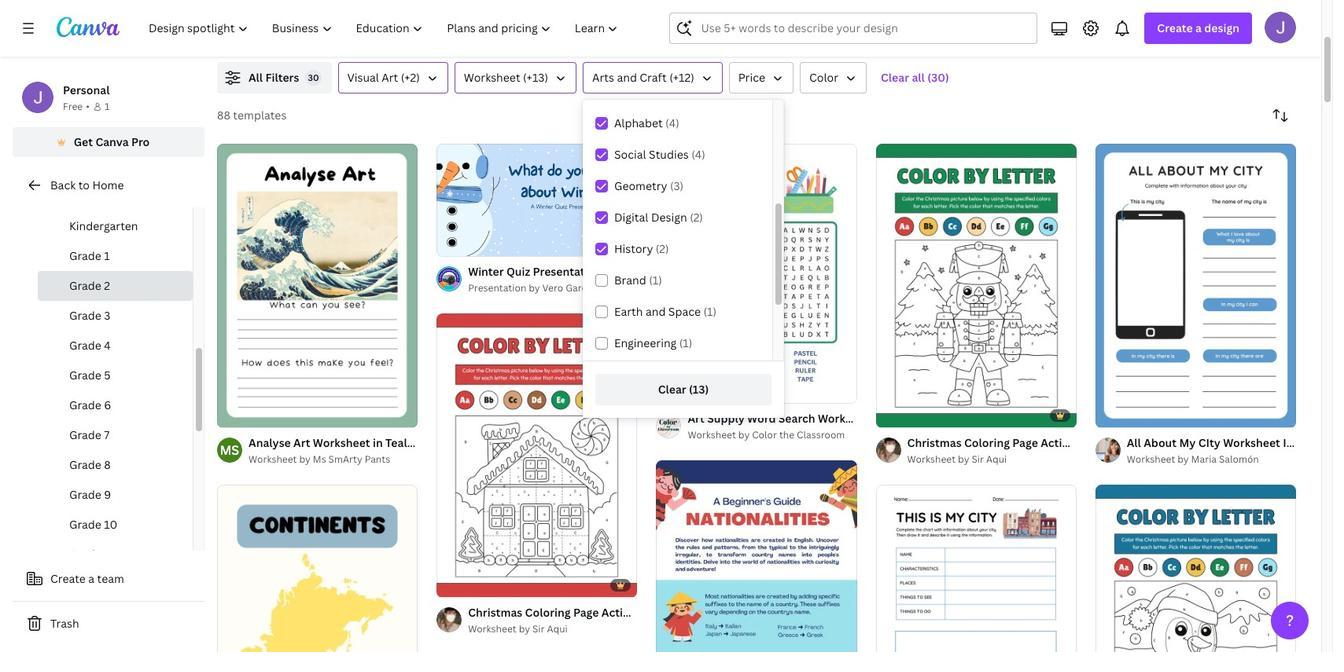 Task type: vqa. For each thing, say whether or not it's contained in the screenshot.
Grade
yes



Task type: describe. For each thing, give the bounding box(es) containing it.
2 horizontal spatial (1)
[[704, 304, 717, 319]]

grade for grade 2
[[69, 279, 101, 293]]

back to home
[[50, 178, 124, 193]]

1 of 20 link
[[437, 144, 638, 257]]

get
[[74, 135, 93, 149]]

digital design (2)
[[614, 210, 703, 225]]

clear all (30)
[[881, 70, 949, 85]]

home
[[92, 178, 124, 193]]

nationalities infographic in white blue cute fun style image
[[656, 461, 857, 653]]

30
[[308, 72, 319, 83]]

art for analyse
[[294, 436, 310, 451]]

alphabet (4)
[[614, 116, 679, 131]]

by inside all about my city worksheet in white a worksheet by maria salomón
[[1178, 453, 1189, 467]]

1 of 2
[[228, 409, 250, 421]]

grade for grade 10
[[69, 518, 101, 533]]

•
[[86, 100, 90, 113]]

in
[[1283, 436, 1294, 451]]

christmas coloring page activity worksheet in blue and white festive and lined style image
[[1096, 486, 1297, 653]]

grade 9 link
[[38, 481, 193, 511]]

free •
[[63, 100, 90, 113]]

ms link
[[217, 438, 242, 463]]

pre-school link
[[38, 182, 193, 212]]

create a design
[[1158, 20, 1240, 35]]

design
[[1205, 20, 1240, 35]]

white inside 'winter quiz presentation in white and blue illustrative style presentation by vero garcía'
[[617, 264, 648, 279]]

clear (13) button
[[596, 374, 772, 406]]

Search search field
[[701, 13, 1028, 43]]

(1) for engineering (1)
[[680, 336, 693, 351]]

8
[[104, 458, 111, 473]]

1 horizontal spatial 2
[[246, 409, 250, 421]]

style inside 'winter quiz presentation in white and blue illustrative style presentation by vero garcía'
[[762, 264, 789, 279]]

back to home link
[[13, 170, 205, 201]]

11
[[104, 548, 116, 563]]

1 for 1
[[105, 100, 110, 113]]

salomón
[[1219, 453, 1259, 467]]

alphabet
[[614, 116, 663, 131]]

aqui for christmas coloring page activity worksheet in green and white festive and lined style image worksheet by sir aqui link
[[986, 453, 1007, 467]]

grade 1 link
[[38, 242, 193, 271]]

clear all (30) button
[[873, 62, 957, 94]]

classroom
[[797, 429, 845, 442]]

(+2)
[[401, 70, 420, 85]]

brand
[[614, 273, 647, 288]]

aqui for worksheet by sir aqui link for 'christmas coloring page activity worksheet in red and white festive and lined style' image
[[547, 623, 568, 636]]

get canva pro
[[74, 135, 150, 149]]

visual art (+2) button
[[338, 62, 448, 94]]

ms
[[313, 453, 326, 467]]

worksheet (+13) button
[[455, 62, 577, 94]]

grade 5
[[69, 368, 111, 383]]

social
[[614, 147, 646, 162]]

white inside all about my city worksheet in white a worksheet by maria salomón
[[1296, 436, 1328, 451]]

smarty
[[329, 453, 362, 467]]

3
[[104, 308, 111, 323]]

worksheet by color the classroom link
[[688, 428, 857, 444]]

1 of 2 link
[[217, 144, 418, 428]]

kindergarten
[[69, 219, 138, 234]]

grade 10
[[69, 518, 118, 533]]

christmas coloring page activity worksheet in green and white festive and lined style image
[[876, 144, 1077, 428]]

winter quiz presentation in white and blue illustrative style link
[[468, 263, 789, 281]]

create a team
[[50, 572, 124, 587]]

earth
[[614, 304, 643, 319]]

create for create a team
[[50, 572, 86, 587]]

(1) for brand (1)
[[649, 273, 662, 288]]

grade for grade 11
[[69, 548, 101, 563]]

all about my city worksheet in white and blue simple style image
[[1096, 144, 1297, 428]]

grade 7
[[69, 428, 110, 443]]

7
[[104, 428, 110, 443]]

1 for 1 of 20
[[448, 238, 452, 249]]

clear for clear all (30)
[[881, 70, 909, 85]]

grade 6 link
[[38, 391, 193, 421]]

price button
[[729, 62, 794, 94]]

in for teal
[[373, 436, 383, 451]]

color button
[[800, 62, 867, 94]]

digital
[[614, 210, 649, 225]]

0 horizontal spatial 2
[[104, 279, 110, 293]]

back
[[50, 178, 76, 193]]

grade for grade 5
[[69, 368, 101, 383]]

trash link
[[13, 609, 205, 640]]

worksheet by sir aqui for worksheet by sir aqui link for 'christmas coloring page activity worksheet in red and white festive and lined style' image
[[468, 623, 568, 636]]

grade 3
[[69, 308, 111, 323]]

Sort by button
[[1265, 100, 1297, 131]]

pre-
[[69, 189, 91, 204]]

geometry (3)
[[614, 179, 684, 194]]

to
[[78, 178, 90, 193]]

all filters
[[249, 70, 299, 85]]

jacob simon image
[[1265, 12, 1297, 43]]

grade 11
[[69, 548, 116, 563]]

history (2)
[[614, 242, 669, 256]]

all for all about my city worksheet in white a worksheet by maria salomón
[[1127, 436, 1141, 451]]

analyse art worksheet in teal blue basic style link
[[249, 435, 495, 452]]

visual
[[347, 70, 379, 85]]

grade for grade 8
[[69, 458, 101, 473]]

top level navigation element
[[138, 13, 632, 44]]

sir for worksheet by sir aqui link for 'christmas coloring page activity worksheet in red and white festive and lined style' image
[[533, 623, 545, 636]]

craft
[[640, 70, 667, 85]]

a
[[1330, 436, 1333, 451]]

style inside analyse art worksheet in teal blue basic style worksheet by ms smarty pants
[[468, 436, 495, 451]]

engineering (1)
[[614, 336, 693, 351]]

by inside analyse art worksheet in teal blue basic style worksheet by ms smarty pants
[[299, 453, 311, 467]]

my
[[1180, 436, 1196, 451]]

create a design button
[[1145, 13, 1252, 44]]

filters
[[265, 70, 299, 85]]

by inside 'winter quiz presentation in white and blue illustrative style presentation by vero garcía'
[[529, 282, 540, 295]]

design
[[651, 210, 687, 225]]

arts and craft (+12)
[[592, 70, 694, 85]]

vero
[[543, 282, 563, 295]]

city
[[1199, 436, 1221, 451]]

clear (13)
[[658, 382, 709, 397]]

grade 10 link
[[38, 511, 193, 540]]

engineering
[[614, 336, 677, 351]]

maria
[[1192, 453, 1217, 467]]

grade for grade 3
[[69, 308, 101, 323]]

personal
[[63, 83, 110, 98]]

(+12)
[[670, 70, 694, 85]]



Task type: locate. For each thing, give the bounding box(es) containing it.
0 vertical spatial color
[[810, 70, 839, 85]]

in for white
[[605, 264, 615, 279]]

(30)
[[928, 70, 949, 85]]

20
[[465, 238, 476, 249]]

grade 4 link
[[38, 331, 193, 361]]

(1) right space
[[704, 304, 717, 319]]

1 vertical spatial in
[[373, 436, 383, 451]]

blue inside analyse art worksheet in teal blue basic style worksheet by ms smarty pants
[[410, 436, 434, 451]]

a for design
[[1196, 20, 1202, 35]]

2 up analyse
[[246, 409, 250, 421]]

1 horizontal spatial create
[[1158, 20, 1193, 35]]

and right earth
[[646, 304, 666, 319]]

1 horizontal spatial (1)
[[680, 336, 693, 351]]

sir
[[972, 453, 984, 467], [533, 623, 545, 636]]

0 vertical spatial sir
[[972, 453, 984, 467]]

0 vertical spatial (4)
[[666, 116, 679, 131]]

1 horizontal spatial sir
[[972, 453, 984, 467]]

style
[[762, 264, 789, 279], [468, 436, 495, 451]]

0 horizontal spatial (1)
[[649, 273, 662, 288]]

None search field
[[670, 13, 1038, 44]]

0 vertical spatial white
[[617, 264, 648, 279]]

1 left 20
[[448, 238, 452, 249]]

0 vertical spatial 2
[[104, 279, 110, 293]]

0 vertical spatial worksheet by sir aqui link
[[908, 452, 1077, 468]]

art inside analyse art worksheet in teal blue basic style worksheet by ms smarty pants
[[294, 436, 310, 451]]

1 vertical spatial art
[[294, 436, 310, 451]]

winter quiz presentation in white and blue illustrative style image
[[437, 144, 638, 257]]

of for analyse art worksheet in teal blue basic style
[[235, 409, 244, 421]]

and for space
[[646, 304, 666, 319]]

0 horizontal spatial white
[[617, 264, 648, 279]]

christmas coloring page activity worksheet in red and white festive and lined style image
[[437, 314, 638, 598]]

grade left 10 at the bottom
[[69, 518, 101, 533]]

analyse art worksheet in teal blue basic style worksheet by ms smarty pants
[[249, 436, 495, 467]]

illustrative
[[701, 264, 759, 279]]

grade 11 link
[[38, 540, 193, 570]]

grade down grade 1
[[69, 279, 101, 293]]

(4) up studies
[[666, 116, 679, 131]]

white down history
[[617, 264, 648, 279]]

0 vertical spatial style
[[762, 264, 789, 279]]

grade left 8
[[69, 458, 101, 473]]

0 horizontal spatial (2)
[[656, 242, 669, 256]]

1 vertical spatial clear
[[658, 382, 687, 397]]

price
[[738, 70, 765, 85]]

1 vertical spatial blue
[[410, 436, 434, 451]]

1 vertical spatial create
[[50, 572, 86, 587]]

0 vertical spatial (2)
[[690, 210, 703, 225]]

in
[[605, 264, 615, 279], [373, 436, 383, 451]]

(2) right history
[[656, 242, 669, 256]]

color inside 'worksheet by color the classroom' link
[[752, 429, 777, 442]]

of
[[454, 238, 463, 249], [235, 409, 244, 421]]

worksheet by sir aqui link for 'christmas coloring page activity worksheet in red and white festive and lined style' image
[[468, 622, 638, 638]]

1 right •
[[105, 100, 110, 113]]

all left filters
[[249, 70, 263, 85]]

worksheet by sir aqui
[[908, 453, 1007, 467], [468, 623, 568, 636]]

0 vertical spatial aqui
[[986, 453, 1007, 467]]

0 horizontal spatial clear
[[658, 382, 687, 397]]

blue right teal on the left bottom
[[410, 436, 434, 451]]

10
[[104, 518, 118, 533]]

4
[[104, 338, 111, 353]]

(4) right studies
[[692, 147, 705, 162]]

all left about
[[1127, 436, 1141, 451]]

0 horizontal spatial blue
[[410, 436, 434, 451]]

0 horizontal spatial a
[[88, 572, 94, 587]]

1 vertical spatial sir
[[533, 623, 545, 636]]

pre-school
[[69, 189, 127, 204]]

a inside dropdown button
[[1196, 20, 1202, 35]]

(1) down space
[[680, 336, 693, 351]]

0 horizontal spatial worksheet by sir aqui link
[[468, 622, 638, 638]]

2 up '3'
[[104, 279, 110, 293]]

0 vertical spatial a
[[1196, 20, 1202, 35]]

1 horizontal spatial worksheet by sir aqui
[[908, 453, 1007, 467]]

art
[[382, 70, 398, 85], [294, 436, 310, 451]]

sir for christmas coloring page activity worksheet in green and white festive and lined style image worksheet by sir aqui link
[[972, 453, 984, 467]]

worksheet by sir aqui link
[[908, 452, 1077, 468], [468, 622, 638, 638]]

grade for grade 1
[[69, 249, 101, 264]]

1 horizontal spatial in
[[605, 264, 615, 279]]

all
[[249, 70, 263, 85], [1127, 436, 1141, 451]]

a inside button
[[88, 572, 94, 587]]

11 grade from the top
[[69, 548, 101, 563]]

analyse art worksheet in teal blue basic style image
[[217, 144, 418, 428]]

the
[[780, 429, 795, 442]]

create
[[1158, 20, 1193, 35], [50, 572, 86, 587]]

art right analyse
[[294, 436, 310, 451]]

9 grade from the top
[[69, 488, 101, 503]]

grade for grade 6
[[69, 398, 101, 413]]

clear for clear (13)
[[658, 382, 687, 397]]

6 grade from the top
[[69, 398, 101, 413]]

1 horizontal spatial white
[[1296, 436, 1328, 451]]

1 vertical spatial worksheet by sir aqui link
[[468, 622, 638, 638]]

ms smarty pants image
[[217, 438, 242, 463]]

blue up space
[[674, 264, 698, 279]]

1 horizontal spatial a
[[1196, 20, 1202, 35]]

1 horizontal spatial (2)
[[690, 210, 703, 225]]

0 vertical spatial of
[[454, 238, 463, 249]]

blue inside 'winter quiz presentation in white and blue illustrative style presentation by vero garcía'
[[674, 264, 698, 279]]

a left design
[[1196, 20, 1202, 35]]

1 vertical spatial all
[[1127, 436, 1141, 451]]

all inside all about my city worksheet in white a worksheet by maria salomón
[[1127, 436, 1141, 451]]

in up 'pants'
[[373, 436, 383, 451]]

1 vertical spatial (4)
[[692, 147, 705, 162]]

free
[[63, 100, 83, 113]]

(1)
[[649, 273, 662, 288], [704, 304, 717, 319], [680, 336, 693, 351]]

pro
[[131, 135, 150, 149]]

0 vertical spatial clear
[[881, 70, 909, 85]]

1 inside "1 of 2" link
[[228, 409, 233, 421]]

color right price button
[[810, 70, 839, 85]]

grade 8
[[69, 458, 111, 473]]

1 vertical spatial color
[[752, 429, 777, 442]]

in inside 'winter quiz presentation in white and blue illustrative style presentation by vero garcía'
[[605, 264, 615, 279]]

3 grade from the top
[[69, 308, 101, 323]]

1 vertical spatial a
[[88, 572, 94, 587]]

0 horizontal spatial style
[[468, 436, 495, 451]]

color
[[810, 70, 839, 85], [752, 429, 777, 442]]

grade left '3'
[[69, 308, 101, 323]]

grade left 9
[[69, 488, 101, 503]]

grade 5 link
[[38, 361, 193, 391]]

a left the 'team'
[[88, 572, 94, 587]]

0 horizontal spatial (4)
[[666, 116, 679, 131]]

art for visual
[[382, 70, 398, 85]]

1 horizontal spatial color
[[810, 70, 839, 85]]

1 horizontal spatial of
[[454, 238, 463, 249]]

grade for grade 7
[[69, 428, 101, 443]]

create inside button
[[50, 572, 86, 587]]

presentation by vero garcía link
[[468, 281, 638, 297]]

10 grade from the top
[[69, 518, 101, 533]]

create left design
[[1158, 20, 1193, 35]]

aqui
[[986, 453, 1007, 467], [547, 623, 568, 636]]

1 vertical spatial of
[[235, 409, 244, 421]]

presentation up garcía
[[533, 264, 602, 279]]

brand (1)
[[614, 273, 662, 288]]

clear left 'all'
[[881, 70, 909, 85]]

1 horizontal spatial blue
[[674, 264, 698, 279]]

earth and space (1)
[[614, 304, 717, 319]]

presentation down winter
[[468, 282, 527, 295]]

2 vertical spatial (1)
[[680, 336, 693, 351]]

grade 7 link
[[38, 421, 193, 451]]

and inside the arts and craft (+12) button
[[617, 70, 637, 85]]

0 vertical spatial all
[[249, 70, 263, 85]]

grade up 'create a team'
[[69, 548, 101, 563]]

(2) right design
[[690, 210, 703, 225]]

of left 20
[[454, 238, 463, 249]]

grade up grade 2
[[69, 249, 101, 264]]

create for create a design
[[1158, 20, 1193, 35]]

0 vertical spatial worksheet by sir aqui
[[908, 453, 1007, 467]]

clear left (13) at the right bottom
[[658, 382, 687, 397]]

of up ms link
[[235, 409, 244, 421]]

templates
[[233, 108, 287, 123]]

art inside button
[[382, 70, 398, 85]]

grade 6
[[69, 398, 111, 413]]

continents world asia document in yellow blue white illustrative style image
[[217, 486, 418, 653]]

trash
[[50, 617, 79, 632]]

1 horizontal spatial (4)
[[692, 147, 705, 162]]

worksheet by sir aqui link for christmas coloring page activity worksheet in green and white festive and lined style image
[[908, 452, 1077, 468]]

1 vertical spatial white
[[1296, 436, 1328, 451]]

grade for grade 4
[[69, 338, 101, 353]]

1 vertical spatial presentation
[[468, 282, 527, 295]]

1 horizontal spatial worksheet by sir aqui link
[[908, 452, 1077, 468]]

winter
[[468, 264, 504, 279]]

1 grade from the top
[[69, 249, 101, 264]]

all for all filters
[[249, 70, 263, 85]]

basic
[[437, 436, 465, 451]]

create down grade 11
[[50, 572, 86, 587]]

1 inside 1 of 20 link
[[448, 238, 452, 249]]

teal
[[386, 436, 407, 451]]

0 horizontal spatial presentation
[[468, 282, 527, 295]]

1 up ms link
[[228, 409, 233, 421]]

0 horizontal spatial color
[[752, 429, 777, 442]]

7 grade from the top
[[69, 428, 101, 443]]

1 for 1 of 2
[[228, 409, 233, 421]]

grade left 6
[[69, 398, 101, 413]]

0 horizontal spatial all
[[249, 70, 263, 85]]

0 horizontal spatial aqui
[[547, 623, 568, 636]]

winter quiz presentation in white and blue illustrative style presentation by vero garcía
[[468, 264, 789, 295]]

6
[[104, 398, 111, 413]]

canva
[[95, 135, 129, 149]]

worksheet by sir aqui for christmas coloring page activity worksheet in green and white festive and lined style image worksheet by sir aqui link
[[908, 453, 1007, 467]]

(1) right the brand
[[649, 273, 662, 288]]

0 horizontal spatial worksheet by sir aqui
[[468, 623, 568, 636]]

analyse
[[249, 436, 291, 451]]

1 vertical spatial (2)
[[656, 242, 669, 256]]

white
[[617, 264, 648, 279], [1296, 436, 1328, 451]]

0 vertical spatial presentation
[[533, 264, 602, 279]]

a for team
[[88, 572, 94, 587]]

0 vertical spatial and
[[617, 70, 637, 85]]

and for craft
[[617, 70, 637, 85]]

1 vertical spatial aqui
[[547, 623, 568, 636]]

grade left 4
[[69, 338, 101, 353]]

1 horizontal spatial all
[[1127, 436, 1141, 451]]

1 vertical spatial (1)
[[704, 304, 717, 319]]

0 vertical spatial create
[[1158, 20, 1193, 35]]

0 vertical spatial blue
[[674, 264, 698, 279]]

0 horizontal spatial sir
[[533, 623, 545, 636]]

1 vertical spatial 2
[[246, 409, 250, 421]]

in inside analyse art worksheet in teal blue basic style worksheet by ms smarty pants
[[373, 436, 383, 451]]

0 vertical spatial in
[[605, 264, 615, 279]]

garcía
[[566, 282, 595, 295]]

2 vertical spatial and
[[646, 304, 666, 319]]

0 vertical spatial (1)
[[649, 273, 662, 288]]

4 grade from the top
[[69, 338, 101, 353]]

history
[[614, 242, 653, 256]]

5
[[104, 368, 111, 383]]

2
[[104, 279, 110, 293], [246, 409, 250, 421]]

0 horizontal spatial art
[[294, 436, 310, 451]]

1 inside grade 1 link
[[104, 249, 110, 264]]

ms smarty pants element
[[217, 438, 242, 463]]

grade 8 link
[[38, 451, 193, 481]]

kindergarten link
[[38, 212, 193, 242]]

this is my city writing worksheet in colorful minimalist style image
[[876, 486, 1077, 653]]

style right illustrative
[[762, 264, 789, 279]]

art supply word search worksheet in red green illustrated style image
[[656, 144, 857, 404]]

1 horizontal spatial presentation
[[533, 264, 602, 279]]

worksheet by maria salomón link
[[1127, 452, 1297, 468]]

1 vertical spatial style
[[468, 436, 495, 451]]

style right basic
[[468, 436, 495, 451]]

and down history (2)
[[651, 264, 671, 279]]

school
[[91, 189, 127, 204]]

by
[[529, 282, 540, 295], [739, 429, 750, 442], [299, 453, 311, 467], [958, 453, 970, 467], [1178, 453, 1189, 467], [519, 623, 530, 636]]

1 vertical spatial and
[[651, 264, 671, 279]]

30 filter options selected element
[[306, 70, 321, 86]]

grade left 5
[[69, 368, 101, 383]]

in down history
[[605, 264, 615, 279]]

1 down 'kindergarten'
[[104, 249, 110, 264]]

grade left 7
[[69, 428, 101, 443]]

social studies (4)
[[614, 147, 705, 162]]

of for winter quiz presentation in white and blue illustrative style
[[454, 238, 463, 249]]

88
[[217, 108, 230, 123]]

1 horizontal spatial art
[[382, 70, 398, 85]]

0 horizontal spatial in
[[373, 436, 383, 451]]

art left (+2)
[[382, 70, 398, 85]]

create inside dropdown button
[[1158, 20, 1193, 35]]

color left the
[[752, 429, 777, 442]]

8 grade from the top
[[69, 458, 101, 473]]

white left a on the right
[[1296, 436, 1328, 451]]

about
[[1144, 436, 1177, 451]]

and right arts
[[617, 70, 637, 85]]

all
[[912, 70, 925, 85]]

and inside 'winter quiz presentation in white and blue illustrative style presentation by vero garcía'
[[651, 264, 671, 279]]

1 vertical spatial worksheet by sir aqui
[[468, 623, 568, 636]]

grade for grade 9
[[69, 488, 101, 503]]

1 horizontal spatial style
[[762, 264, 789, 279]]

color inside color button
[[810, 70, 839, 85]]

0 vertical spatial art
[[382, 70, 398, 85]]

worksheet (+13)
[[464, 70, 548, 85]]

(2)
[[690, 210, 703, 225], [656, 242, 669, 256]]

2 grade from the top
[[69, 279, 101, 293]]

arts
[[592, 70, 614, 85]]

5 grade from the top
[[69, 368, 101, 383]]

studies
[[649, 147, 689, 162]]

1 horizontal spatial aqui
[[986, 453, 1007, 467]]

0 horizontal spatial create
[[50, 572, 86, 587]]

0 horizontal spatial of
[[235, 409, 244, 421]]

worksheet inside button
[[464, 70, 521, 85]]

1 horizontal spatial clear
[[881, 70, 909, 85]]

pants
[[365, 453, 390, 467]]



